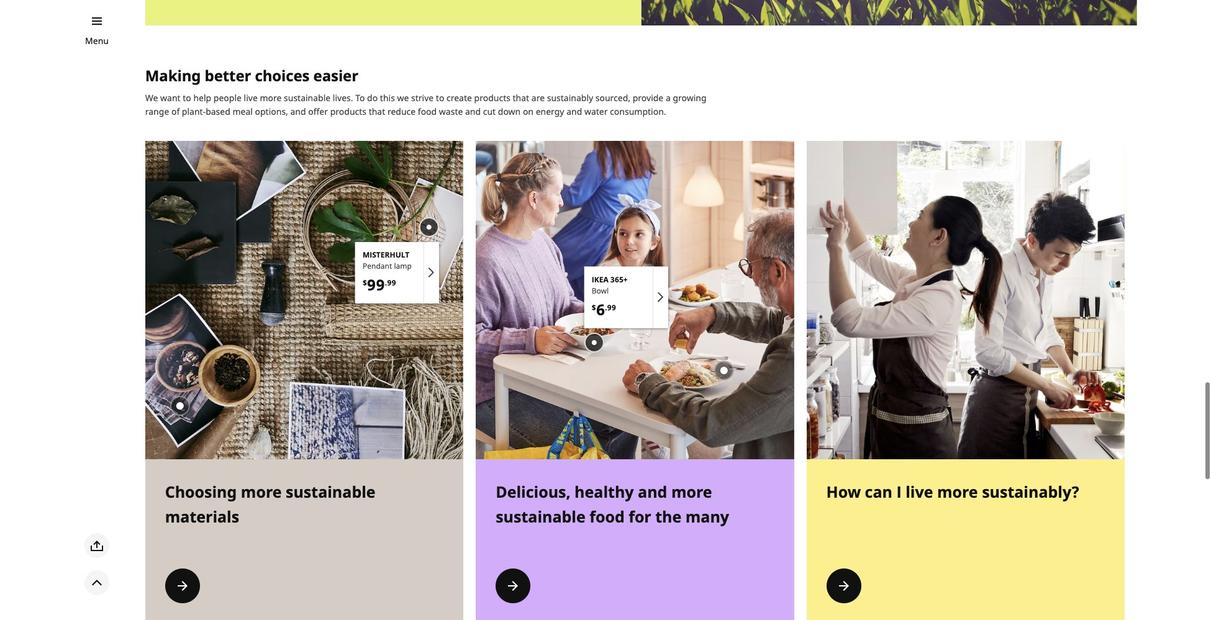Task type: describe. For each thing, give the bounding box(es) containing it.
and left offer
[[290, 106, 306, 118]]

how can i live more sustainably? link
[[807, 460, 1125, 621]]

more inside we want to help people live more sustainable lives. to do this we strive to create products that are sustainably sourced, provide a growing range of plant-based meal options, and offer products that reduce food waste and cut down on energy and water consumption.
[[260, 92, 282, 104]]

offer
[[308, 106, 328, 118]]

how
[[826, 481, 861, 502]]

6
[[596, 299, 605, 320]]

are
[[532, 92, 545, 104]]

many
[[686, 506, 729, 527]]

$ for and
[[592, 302, 596, 313]]

sustainably?
[[982, 481, 1079, 502]]

ikea
[[592, 274, 609, 285]]

more right i
[[937, 481, 978, 502]]

choosing more sustainable materials
[[165, 481, 376, 527]]

on
[[523, 106, 534, 118]]

. for and
[[605, 302, 607, 313]]

based
[[206, 106, 230, 118]]

food inside delicious, healthy and more sustainable food for the many
[[590, 506, 625, 527]]

do
[[367, 92, 378, 104]]

sustainable inside delicious, healthy and more sustainable food for the many
[[496, 506, 586, 527]]

more inside delicious, healthy and more sustainable food for the many
[[671, 481, 712, 502]]

bowl
[[592, 286, 609, 296]]

2 to from the left
[[436, 92, 444, 104]]

delicious, healthy and more sustainable food for the many link
[[476, 460, 794, 621]]

lives.
[[333, 92, 353, 104]]

meal
[[233, 106, 253, 118]]

choosing more sustainable materials link
[[145, 460, 463, 621]]

sustainably
[[547, 92, 593, 104]]

more inside choosing more sustainable materials
[[241, 481, 282, 502]]

and left cut
[[465, 106, 481, 118]]

menu button
[[85, 34, 109, 48]]

365+
[[610, 274, 628, 285]]

products shown on image element for and
[[584, 267, 668, 328]]

materials
[[165, 506, 239, 527]]

options,
[[255, 106, 288, 118]]

help
[[193, 92, 211, 104]]

how can i live more sustainably?
[[826, 481, 1079, 502]]

1 vertical spatial that
[[369, 106, 385, 118]]

two adults and a child about to enjoy a meal together while seated at a white table in an ikea swedish restaurant. image
[[476, 141, 794, 460]]

range
[[145, 106, 169, 118]]

i
[[897, 481, 902, 502]]

better
[[205, 65, 251, 86]]

want
[[160, 92, 181, 104]]

sustainable inside we want to help people live more sustainable lives. to do this we strive to create products that are sustainably sourced, provide a growing range of plant-based meal options, and offer products that reduce food waste and cut down on energy and water consumption.
[[284, 92, 331, 104]]

misterhult
[[363, 250, 409, 260]]

sustainable inside choosing more sustainable materials
[[286, 481, 376, 502]]

for
[[629, 506, 651, 527]]

the sun setting behind a building on a street full of pedestrians. in the foreground leaves of a bush are lit up by the sun. image
[[641, 0, 1137, 25]]

pendant
[[363, 261, 392, 272]]

products shown on image element for sustainable
[[355, 242, 439, 304]]

healthy
[[575, 481, 634, 502]]



Task type: vqa. For each thing, say whether or not it's contained in the screenshot.
I
yes



Task type: locate. For each thing, give the bounding box(es) containing it.
making better choices easier
[[145, 65, 358, 86]]

provide
[[633, 92, 664, 104]]

. for sustainable
[[385, 277, 387, 288]]

99 down lamp
[[387, 277, 396, 288]]

and
[[290, 106, 306, 118], [465, 106, 481, 118], [567, 106, 582, 118], [638, 481, 667, 502]]

menu
[[85, 35, 109, 47]]

food
[[418, 106, 437, 118], [590, 506, 625, 527]]

and up for
[[638, 481, 667, 502]]

to
[[183, 92, 191, 104], [436, 92, 444, 104]]

0 vertical spatial products
[[474, 92, 511, 104]]

a young couple preparing food in their galley kitchen. one of them chops a pepper while the other looks in a wall cabinet. image
[[807, 141, 1125, 460]]

0 vertical spatial sustainable
[[284, 92, 331, 104]]

of
[[171, 106, 180, 118]]

we
[[145, 92, 158, 104]]

99 down pendant at the top left of the page
[[367, 275, 385, 295]]

choosing
[[165, 481, 237, 502]]

live right i
[[906, 481, 933, 502]]

energy
[[536, 106, 564, 118]]

consumption.
[[610, 106, 666, 118]]

0 vertical spatial $
[[363, 277, 367, 288]]

more up many
[[671, 481, 712, 502]]

sustainable
[[284, 92, 331, 104], [286, 481, 376, 502], [496, 506, 586, 527]]

99 inside ikea 365+ bowl $ 6 . 99
[[607, 302, 616, 313]]

0 vertical spatial .
[[385, 277, 387, 288]]

food inside we want to help people live more sustainable lives. to do this we strive to create products that are sustainably sourced, provide a growing range of plant-based meal options, and offer products that reduce food waste and cut down on energy and water consumption.
[[418, 106, 437, 118]]

1 vertical spatial $
[[592, 302, 596, 313]]

1 vertical spatial products
[[330, 106, 366, 118]]

delicious, healthy and more sustainable food for the many
[[496, 481, 729, 527]]

6 tooltip
[[584, 267, 668, 328]]

products up cut
[[474, 92, 511, 104]]

can
[[865, 481, 893, 502]]

and down sustainably
[[567, 106, 582, 118]]

making
[[145, 65, 201, 86]]

products shown on image element containing 99
[[355, 242, 439, 304]]

$ for sustainable
[[363, 277, 367, 288]]

misterhult pendant lamp $ 99 . 99
[[363, 250, 412, 295]]

0 vertical spatial live
[[244, 92, 258, 104]]

food down healthy
[[590, 506, 625, 527]]

we
[[397, 92, 409, 104]]

products shown on image element containing 6
[[584, 267, 668, 328]]

cut
[[483, 106, 496, 118]]

99 for choosing more sustainable materials
[[387, 277, 396, 288]]

0 horizontal spatial products shown on image element
[[355, 242, 439, 304]]

more
[[260, 92, 282, 104], [241, 481, 282, 502], [671, 481, 712, 502], [937, 481, 978, 502]]

. inside misterhult pendant lamp $ 99 . 99
[[385, 277, 387, 288]]

$
[[363, 277, 367, 288], [592, 302, 596, 313]]

water
[[584, 106, 608, 118]]

a coarsely woven rug with several printed pictures plus a variety of raw materials including leaves and wool. image
[[145, 141, 463, 460]]

more up options, at the top
[[260, 92, 282, 104]]

a
[[666, 92, 671, 104]]

. down pendant at the top left of the page
[[385, 277, 387, 288]]

live up meal
[[244, 92, 258, 104]]

1 horizontal spatial live
[[906, 481, 933, 502]]

down
[[498, 106, 521, 118]]

99 right 6
[[607, 302, 616, 313]]

to up waste
[[436, 92, 444, 104]]

1 vertical spatial live
[[906, 481, 933, 502]]

products
[[474, 92, 511, 104], [330, 106, 366, 118]]

that up on
[[513, 92, 529, 104]]

the
[[655, 506, 682, 527]]

0 vertical spatial that
[[513, 92, 529, 104]]

growing
[[673, 92, 707, 104]]

.
[[385, 277, 387, 288], [605, 302, 607, 313]]

that down "do"
[[369, 106, 385, 118]]

0 horizontal spatial live
[[244, 92, 258, 104]]

to
[[355, 92, 365, 104]]

products down lives.
[[330, 106, 366, 118]]

sourced,
[[596, 92, 631, 104]]

food down strive
[[418, 106, 437, 118]]

1 horizontal spatial products
[[474, 92, 511, 104]]

1 horizontal spatial to
[[436, 92, 444, 104]]

1 vertical spatial food
[[590, 506, 625, 527]]

this
[[380, 92, 395, 104]]

$ inside ikea 365+ bowl $ 6 . 99
[[592, 302, 596, 313]]

0 horizontal spatial $
[[363, 277, 367, 288]]

choices
[[255, 65, 310, 86]]

1 to from the left
[[183, 92, 191, 104]]

$ down pendant at the top left of the page
[[363, 277, 367, 288]]

live
[[244, 92, 258, 104], [906, 481, 933, 502]]

lamp
[[394, 261, 412, 272]]

that
[[513, 92, 529, 104], [369, 106, 385, 118]]

1 horizontal spatial 99
[[387, 277, 396, 288]]

ikea 365+ bowl $ 6 . 99
[[592, 274, 628, 320]]

easier
[[313, 65, 358, 86]]

create
[[447, 92, 472, 104]]

99 for delicious, healthy and more sustainable food for the many
[[607, 302, 616, 313]]

strive
[[411, 92, 434, 104]]

we want to help people live more sustainable lives. to do this we strive to create products that are sustainably sourced, provide a growing range of plant-based meal options, and offer products that reduce food waste and cut down on energy and water consumption.
[[145, 92, 707, 118]]

2 vertical spatial sustainable
[[496, 506, 586, 527]]

people
[[214, 92, 242, 104]]

plant-
[[182, 106, 206, 118]]

. inside ikea 365+ bowl $ 6 . 99
[[605, 302, 607, 313]]

0 horizontal spatial .
[[385, 277, 387, 288]]

to up plant-
[[183, 92, 191, 104]]

0 horizontal spatial products
[[330, 106, 366, 118]]

$ down bowl at the top
[[592, 302, 596, 313]]

2 horizontal spatial 99
[[607, 302, 616, 313]]

99
[[367, 275, 385, 295], [387, 277, 396, 288], [607, 302, 616, 313]]

live inside we want to help people live more sustainable lives. to do this we strive to create products that are sustainably sourced, provide a growing range of plant-based meal options, and offer products that reduce food waste and cut down on energy and water consumption.
[[244, 92, 258, 104]]

1 vertical spatial sustainable
[[286, 481, 376, 502]]

0 horizontal spatial 99
[[367, 275, 385, 295]]

. down bowl at the top
[[605, 302, 607, 313]]

0 horizontal spatial food
[[418, 106, 437, 118]]

1 horizontal spatial .
[[605, 302, 607, 313]]

waste
[[439, 106, 463, 118]]

reduce
[[388, 106, 416, 118]]

0 vertical spatial food
[[418, 106, 437, 118]]

products shown on image element
[[355, 242, 439, 304], [584, 267, 668, 328]]

$ inside misterhult pendant lamp $ 99 . 99
[[363, 277, 367, 288]]

delicious,
[[496, 481, 571, 502]]

1 horizontal spatial $
[[592, 302, 596, 313]]

more right 'choosing'
[[241, 481, 282, 502]]

1 horizontal spatial that
[[513, 92, 529, 104]]

0 horizontal spatial to
[[183, 92, 191, 104]]

1 horizontal spatial food
[[590, 506, 625, 527]]

0 horizontal spatial that
[[369, 106, 385, 118]]

1 horizontal spatial products shown on image element
[[584, 267, 668, 328]]

99 tooltip
[[355, 242, 439, 304]]

1 vertical spatial .
[[605, 302, 607, 313]]

and inside delicious, healthy and more sustainable food for the many
[[638, 481, 667, 502]]



